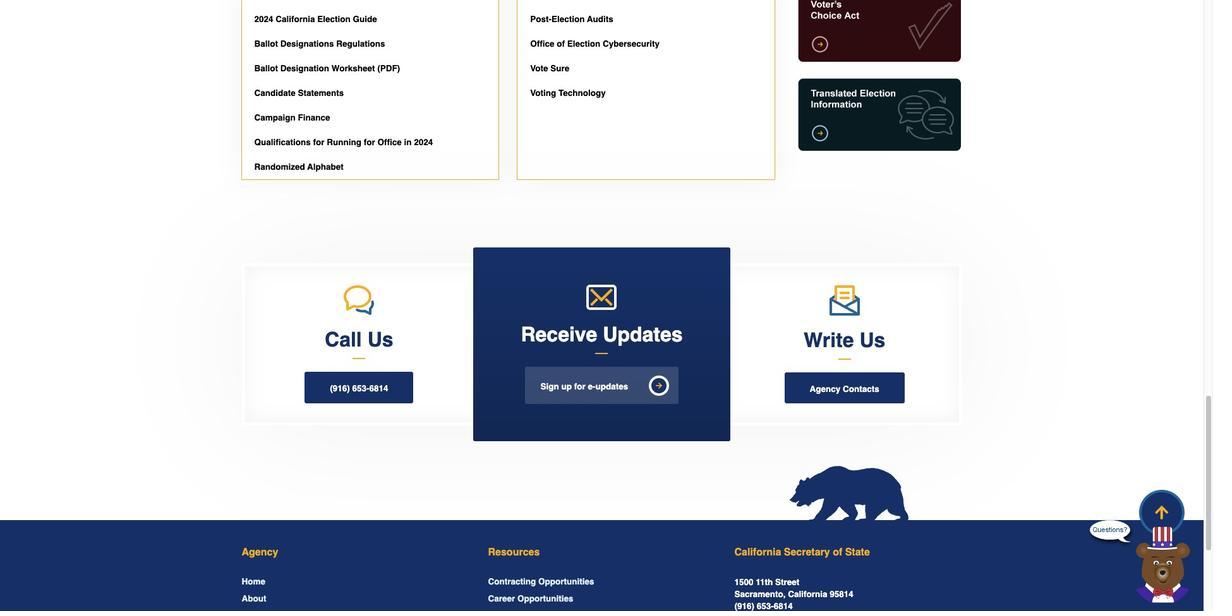 Task type: vqa. For each thing, say whether or not it's contained in the screenshot.


Task type: locate. For each thing, give the bounding box(es) containing it.
2 ballot from the top
[[254, 64, 278, 73]]

office left in
[[378, 138, 402, 147]]

updates
[[603, 323, 683, 346]]

1 horizontal spatial 2024
[[414, 138, 433, 147]]

1 vertical spatial ballot
[[254, 64, 278, 73]]

agency up 'home'
[[242, 548, 278, 559]]

us right call
[[368, 328, 393, 352]]

sure
[[551, 64, 570, 73]]

menu for resources
[[488, 577, 716, 612]]

1 us from the left
[[368, 328, 393, 352]]

1 horizontal spatial california
[[735, 548, 781, 559]]

1 vertical spatial agency
[[242, 548, 278, 559]]

(pdf)
[[377, 64, 400, 73]]

election up ballot designations regulations
[[317, 14, 351, 24]]

for down finance
[[313, 138, 325, 147]]

election for of
[[567, 39, 601, 49]]

menu
[[242, 577, 469, 612], [488, 577, 716, 612]]

call us
[[325, 328, 393, 352]]

california secretary of state address element
[[735, 548, 962, 560]]

opportunities down contracting opportunities
[[518, 595, 574, 604]]

2 vertical spatial california
[[788, 590, 828, 600]]

0 vertical spatial of
[[557, 39, 565, 49]]

1 menu from the left
[[242, 577, 469, 612]]

candidate
[[254, 88, 296, 98]]

ballot inside ballot designations regulations link
[[254, 39, 278, 49]]

1 ballot from the top
[[254, 39, 278, 49]]

us for write us
[[860, 329, 886, 352]]

0 vertical spatial agency
[[810, 385, 841, 394]]

(916) 653-6814
[[330, 384, 388, 394]]

guide
[[353, 14, 377, 24]]

us right write
[[860, 329, 886, 352]]

footer containing agency
[[0, 514, 1204, 612]]

menu containing home
[[242, 577, 469, 612]]

0 horizontal spatial california
[[276, 14, 315, 24]]

statements
[[298, 88, 344, 98]]

election down post-election audits
[[567, 39, 601, 49]]

post-election audits
[[530, 14, 614, 24]]

1 horizontal spatial of
[[833, 548, 843, 559]]

opportunities up career opportunities link
[[538, 578, 594, 587]]

1 horizontal spatial menu
[[488, 577, 716, 612]]

vote
[[530, 64, 548, 73]]

california up designations
[[276, 14, 315, 24]]

voting technology link
[[518, 81, 775, 105]]

sign up for e-updates
[[541, 382, 628, 392]]

0 vertical spatial ballot
[[254, 39, 278, 49]]

agency
[[810, 385, 841, 394], [242, 548, 278, 559]]

of up sure
[[557, 39, 565, 49]]

(916) 653-6814 link
[[305, 372, 414, 404]]

post-
[[530, 14, 552, 24]]

california right "," at right
[[788, 590, 828, 600]]

california up 11th
[[735, 548, 781, 559]]

resources
[[488, 548, 540, 559]]

questions? ask me. image
[[1090, 514, 1131, 554]]

about link
[[242, 595, 266, 604]]

0 horizontal spatial menu
[[242, 577, 469, 612]]

regulations
[[336, 39, 385, 49]]

california
[[276, 14, 315, 24], [735, 548, 781, 559], [788, 590, 828, 600]]

candidate statements link
[[242, 81, 499, 105]]

2 horizontal spatial for
[[574, 382, 586, 392]]

menu containing contracting opportunities
[[488, 577, 716, 612]]

career
[[488, 595, 515, 604]]

of
[[557, 39, 565, 49], [833, 548, 843, 559]]

2 menu from the left
[[488, 577, 716, 612]]

ballot
[[254, 39, 278, 49], [254, 64, 278, 73]]

resources element
[[488, 548, 716, 560]]

0 horizontal spatial agency
[[242, 548, 278, 559]]

ballot for ballot designations regulations
[[254, 39, 278, 49]]

agency left contacts
[[810, 385, 841, 394]]

campaign finance link
[[242, 105, 499, 130]]

,
[[784, 590, 786, 600]]

office
[[530, 39, 555, 49], [378, 138, 402, 147]]

1 horizontal spatial us
[[860, 329, 886, 352]]

0 horizontal spatial office
[[378, 138, 402, 147]]

randomized alphabet link
[[242, 155, 499, 179]]

1500
[[735, 578, 754, 588]]

ballot left designations
[[254, 39, 278, 49]]

home
[[242, 578, 265, 587]]

ballot designation worksheet (pdf)
[[254, 64, 400, 73]]

write
[[804, 329, 854, 352]]

0 vertical spatial california
[[276, 14, 315, 24]]

0 vertical spatial 2024
[[254, 14, 273, 24]]

receive
[[521, 323, 597, 346]]

0 horizontal spatial us
[[368, 328, 393, 352]]

ballot up candidate
[[254, 64, 278, 73]]

2024 up ballot designations regulations
[[254, 14, 273, 24]]

call us image
[[344, 286, 374, 316]]

california                                         secretary of state
[[735, 548, 870, 559]]

menu down agency element
[[242, 577, 469, 612]]

1 horizontal spatial office
[[530, 39, 555, 49]]

e-
[[588, 382, 596, 392]]

voter's choice act image
[[796, 0, 962, 64]]

office down post-
[[530, 39, 555, 49]]

opportunities for career opportunities
[[518, 595, 574, 604]]

worksheet
[[332, 64, 375, 73]]

click me to chat with sam image
[[1128, 526, 1198, 604]]

1 vertical spatial opportunities
[[518, 595, 574, 604]]

1 vertical spatial of
[[833, 548, 843, 559]]

0 horizontal spatial 2024
[[254, 14, 273, 24]]

footer
[[0, 514, 1204, 612]]

0 vertical spatial office
[[530, 39, 555, 49]]

2 us from the left
[[860, 329, 886, 352]]

home link
[[242, 578, 265, 587]]

street
[[775, 578, 800, 588]]

us
[[368, 328, 393, 352], [860, 329, 886, 352]]

agency element
[[242, 548, 469, 560]]

translated election information image
[[796, 76, 962, 153]]

up
[[562, 382, 572, 392]]

for left the e-
[[574, 382, 586, 392]]

0 vertical spatial opportunities
[[538, 578, 594, 587]]

1 vertical spatial 2024
[[414, 138, 433, 147]]

for down campaign finance link
[[364, 138, 375, 147]]

2 horizontal spatial california
[[788, 590, 828, 600]]

office of election cybersecurity
[[530, 39, 660, 49]]

0 horizontal spatial for
[[313, 138, 325, 147]]

opportunities
[[538, 578, 594, 587], [518, 595, 574, 604]]

secretary
[[784, 548, 830, 559]]

2024
[[254, 14, 273, 24], [414, 138, 433, 147]]

of left state
[[833, 548, 843, 559]]

agency contacts link
[[785, 373, 905, 404]]

1 horizontal spatial agency
[[810, 385, 841, 394]]

campaign finance
[[254, 113, 330, 122]]

(916)
[[330, 384, 350, 394]]

receive updates
[[521, 323, 683, 346]]

contracting opportunities
[[488, 578, 594, 587]]

career opportunities
[[488, 595, 574, 604]]

election
[[317, 14, 351, 24], [552, 14, 585, 24], [567, 39, 601, 49]]

technology
[[559, 88, 606, 98]]

campaign
[[254, 113, 296, 122]]

ballot inside ballot designation worksheet (pdf) link
[[254, 64, 278, 73]]

sign up for e-updates link
[[525, 367, 679, 405]]

menu down resources "element"
[[488, 577, 716, 612]]

2024 right in
[[414, 138, 433, 147]]

for
[[313, 138, 325, 147], [364, 138, 375, 147], [574, 382, 586, 392]]

state
[[845, 548, 870, 559]]



Task type: describe. For each thing, give the bounding box(es) containing it.
2024 california election guide
[[254, 14, 377, 24]]

randomized
[[254, 162, 305, 172]]

write us image
[[830, 286, 860, 316]]

ballot designations regulations link
[[242, 31, 499, 56]]

qualifications
[[254, 138, 311, 147]]

opportunities for contracting opportunities
[[538, 578, 594, 587]]

ballot designations regulations
[[254, 39, 385, 49]]

alphabet
[[307, 162, 344, 172]]

audits
[[587, 14, 614, 24]]

career opportunities link
[[488, 595, 574, 604]]

updates
[[596, 382, 628, 392]]

randomized alphabet
[[254, 162, 344, 172]]

running
[[327, 138, 362, 147]]

qualifications for running for office in 2024 link
[[242, 130, 499, 155]]

voting
[[530, 88, 556, 98]]

1 vertical spatial california
[[735, 548, 781, 559]]

office of election cybersecurity link
[[518, 31, 775, 56]]

qualifications for running for office in 2024
[[254, 138, 433, 147]]

agency for agency contacts
[[810, 385, 841, 394]]

of inside "footer"
[[833, 548, 843, 559]]

1500 11th street sacramento , california 95814
[[735, 578, 854, 600]]

call
[[325, 328, 362, 352]]

receive updates image
[[587, 285, 617, 310]]

0 horizontal spatial of
[[557, 39, 565, 49]]

agency for agency
[[242, 548, 278, 559]]

contracting
[[488, 578, 536, 587]]

11th
[[756, 578, 773, 588]]

2024 california election guide link
[[242, 7, 499, 31]]

designation
[[280, 64, 329, 73]]

candidate statements
[[254, 88, 344, 98]]

about
[[242, 595, 266, 604]]

designations
[[280, 39, 334, 49]]

1 horizontal spatial for
[[364, 138, 375, 147]]

vote sure link
[[518, 56, 775, 81]]

contracting opportunities link
[[488, 578, 594, 587]]

election for california
[[317, 14, 351, 24]]

6814
[[369, 384, 388, 394]]

95814
[[830, 590, 854, 600]]

sign
[[541, 382, 559, 392]]

us for call us
[[368, 328, 393, 352]]

in
[[404, 138, 412, 147]]

sacramento
[[735, 590, 784, 600]]

1 vertical spatial office
[[378, 138, 402, 147]]

write us
[[804, 329, 886, 352]]

election left audits
[[552, 14, 585, 24]]

finance
[[298, 113, 330, 122]]

post-election audits link
[[518, 7, 775, 31]]

agency contacts
[[810, 385, 880, 394]]

cybersecurity
[[603, 39, 660, 49]]

menu for agency
[[242, 577, 469, 612]]

vote sure
[[530, 64, 570, 73]]

contacts
[[843, 385, 880, 394]]

voting technology
[[530, 88, 606, 98]]

ballot for ballot designation worksheet (pdf)
[[254, 64, 278, 73]]

california inside "1500 11th street sacramento , california 95814"
[[788, 590, 828, 600]]

653-
[[352, 384, 369, 394]]

ballot designation worksheet (pdf) link
[[242, 56, 499, 81]]



